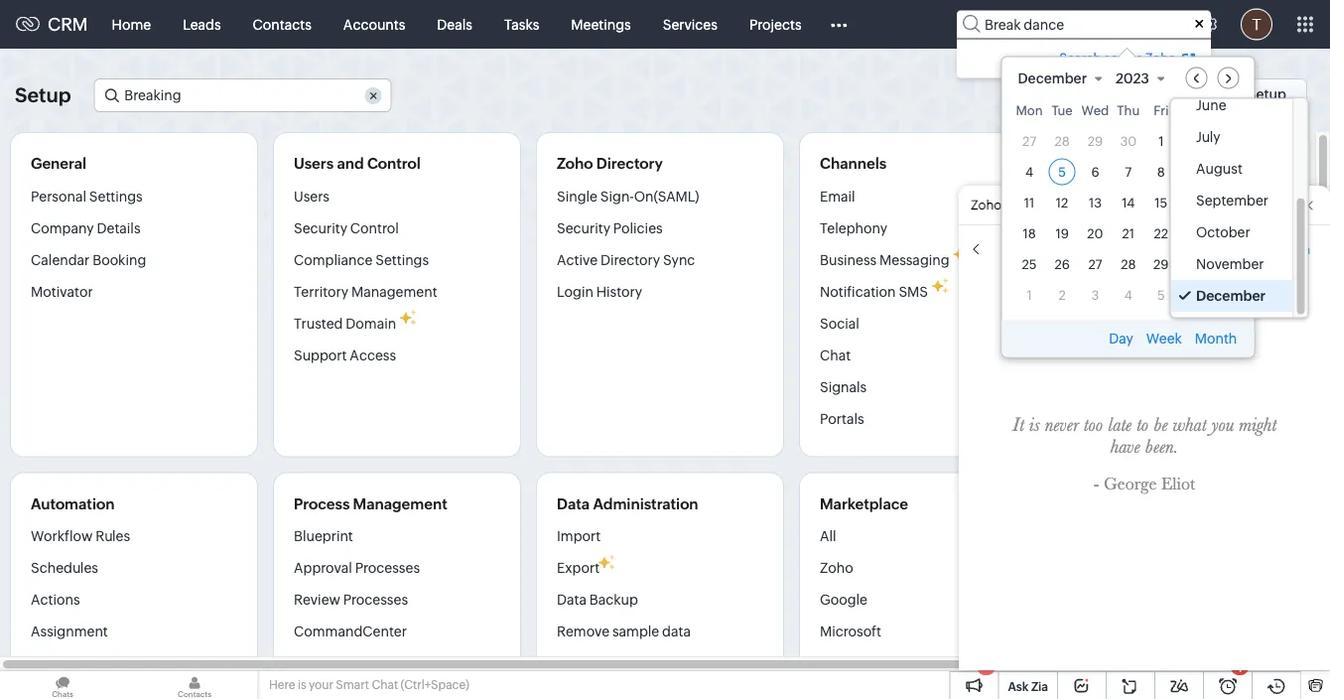 Task type: describe. For each thing, give the bounding box(es) containing it.
active
[[557, 252, 598, 268]]

customize setup
[[1175, 86, 1287, 102]]

14
[[1122, 195, 1135, 210]]

day link
[[1107, 330, 1136, 346]]

december inside option
[[1196, 288, 1266, 304]]

1 horizontal spatial home
[[1155, 347, 1195, 363]]

users for users
[[294, 188, 330, 204]]

day
[[1109, 330, 1134, 346]]

0 vertical spatial 28
[[1055, 134, 1070, 148]]

zoho for zoho notebook
[[971, 198, 1002, 212]]

case escalation rules
[[31, 655, 170, 671]]

22
[[1154, 226, 1169, 241]]

fields
[[1169, 188, 1207, 204]]

2023 field
[[1115, 67, 1175, 89]]

templates
[[1083, 283, 1150, 299]]

directory for active
[[601, 252, 660, 268]]

25
[[1022, 257, 1037, 272]]

1 horizontal spatial 28
[[1121, 257, 1136, 272]]

booking
[[93, 252, 146, 268]]

review
[[294, 592, 340, 608]]

actions
[[31, 592, 80, 608]]

customize setup link
[[1154, 78, 1316, 110]]

notification sms
[[820, 283, 928, 299]]

single
[[557, 188, 598, 204]]

accounts
[[343, 16, 405, 32]]

security for security policies
[[557, 220, 611, 236]]

support access link
[[294, 339, 396, 371]]

23
[[1187, 226, 1202, 241]]

security control link
[[294, 212, 399, 244]]

processes for approval processes
[[355, 560, 420, 576]]

commandcenter
[[294, 624, 407, 639]]

support
[[294, 347, 347, 363]]

calendar
[[31, 252, 90, 268]]

access
[[350, 347, 396, 363]]

november option
[[1171, 249, 1293, 281]]

0 horizontal spatial 1
[[1027, 287, 1032, 302]]

thu
[[1117, 103, 1140, 118]]

wizards link
[[1083, 212, 1134, 244]]

export
[[557, 560, 600, 576]]

modules and fields link
[[1083, 187, 1207, 212]]

and for modules
[[1141, 188, 1166, 204]]

case escalation rules link
[[31, 647, 170, 679]]

space
[[1160, 495, 1204, 512]]

0 vertical spatial 5
[[1059, 164, 1066, 179]]

july
[[1196, 130, 1221, 145]]

0 horizontal spatial 30
[[1120, 134, 1137, 148]]

domain
[[346, 315, 396, 331]]

row containing 1
[[1016, 282, 1241, 308]]

row containing 4
[[1016, 158, 1241, 185]]

portals
[[820, 411, 865, 426]]

customize for customize home page
[[1083, 347, 1152, 363]]

customize home page
[[1083, 347, 1230, 363]]

august
[[1196, 161, 1243, 177]]

notification
[[820, 283, 896, 299]]

smart
[[336, 678, 369, 692]]

setup inside button
[[1248, 86, 1287, 102]]

0 horizontal spatial setup
[[15, 84, 71, 107]]

0 horizontal spatial 29
[[1088, 134, 1103, 148]]

automation
[[31, 495, 115, 512]]

deals
[[437, 16, 473, 32]]

contacts image
[[132, 671, 257, 699]]

marketplace element
[[1149, 0, 1190, 48]]

all link
[[820, 527, 837, 552]]

leads link
[[167, 0, 237, 48]]

chats image
[[0, 671, 125, 699]]

20
[[1088, 226, 1104, 241]]

modules
[[1083, 188, 1139, 204]]

1 horizontal spatial 4
[[1125, 287, 1133, 302]]

fri
[[1154, 103, 1169, 118]]

leads
[[183, 16, 221, 32]]

0 vertical spatial 6
[[1092, 164, 1100, 179]]

row containing 27
[[1016, 128, 1241, 154]]

review processes link
[[294, 584, 408, 616]]

all
[[820, 528, 837, 544]]

data for data backup
[[557, 592, 587, 608]]

crm link
[[16, 14, 88, 35]]

security for security control
[[294, 220, 347, 236]]

mon tue wed thu
[[1016, 103, 1140, 118]]

telephony link
[[820, 212, 888, 244]]

zoho notebook
[[971, 198, 1064, 212]]

data administration
[[557, 495, 699, 512]]

data for data administration
[[557, 495, 590, 512]]

3 inside cell
[[1223, 134, 1231, 148]]

December field
[[1017, 67, 1112, 89]]

zoho for zoho link
[[820, 560, 854, 576]]

here
[[269, 678, 295, 692]]

users link
[[294, 187, 330, 212]]

messaging
[[880, 252, 950, 268]]

15
[[1155, 195, 1168, 210]]

email
[[820, 188, 856, 204]]

tuesday column header
[[1049, 103, 1076, 124]]

mon
[[1016, 103, 1043, 118]]

1 horizontal spatial 27
[[1089, 257, 1103, 272]]

data backup
[[557, 592, 638, 608]]

developer
[[1083, 495, 1157, 512]]

december option
[[1171, 281, 1293, 312]]

settings for personal settings
[[89, 188, 143, 204]]

october
[[1196, 225, 1250, 241]]

june
[[1196, 98, 1226, 114]]

single sign-on(saml)
[[557, 188, 699, 204]]

workflow rules
[[31, 528, 130, 544]]

management for territory management
[[351, 283, 437, 299]]

1 horizontal spatial 6
[[1190, 287, 1198, 302]]

31
[[1221, 257, 1234, 272]]

workflow
[[31, 528, 93, 544]]

sunday column header
[[1214, 103, 1241, 124]]

import link
[[557, 527, 601, 552]]

search across zoho link
[[1057, 47, 1200, 68]]

approval
[[294, 560, 352, 576]]

0 horizontal spatial rules
[[95, 528, 130, 544]]

support access
[[294, 347, 396, 363]]

signals image
[[1070, 0, 1108, 49]]

1 vertical spatial 5
[[1158, 287, 1165, 302]]

marketplace
[[820, 495, 909, 512]]

21
[[1123, 226, 1135, 241]]

microsoft
[[820, 624, 882, 639]]

data
[[662, 624, 691, 639]]

users and control
[[294, 155, 421, 172]]

blueprint
[[294, 528, 353, 544]]

compliance settings link
[[294, 244, 429, 276]]

18
[[1023, 226, 1036, 241]]

pipelines link
[[1083, 244, 1142, 276]]

september option
[[1171, 185, 1293, 217]]

12
[[1056, 195, 1069, 210]]

general
[[31, 155, 86, 172]]

export link
[[557, 552, 600, 584]]

grid containing mon
[[1002, 99, 1254, 320]]

circuits
[[1083, 655, 1133, 671]]

month
[[1195, 330, 1238, 346]]

july option
[[1171, 122, 1293, 153]]

and for users
[[337, 155, 364, 172]]

portals link
[[820, 403, 865, 434]]



Task type: vqa. For each thing, say whether or not it's contained in the screenshot.


Task type: locate. For each thing, give the bounding box(es) containing it.
0 vertical spatial 29
[[1088, 134, 1103, 148]]

security up active at the top
[[557, 220, 611, 236]]

1 vertical spatial 7
[[1224, 287, 1231, 302]]

directory up "single sign-on(saml)" at the top of the page
[[597, 155, 663, 172]]

zoho for zoho directory
[[557, 155, 593, 172]]

wednesday column header
[[1082, 103, 1109, 124]]

1 vertical spatial processes
[[343, 592, 408, 608]]

0 vertical spatial 27
[[1023, 134, 1037, 148]]

27 down 20
[[1089, 257, 1103, 272]]

2 down 26
[[1059, 287, 1066, 302]]

2 data from the top
[[557, 592, 587, 608]]

0 horizontal spatial and
[[337, 155, 364, 172]]

11
[[1025, 195, 1035, 210]]

6 row from the top
[[1016, 251, 1241, 278]]

Other Modules field
[[818, 8, 860, 40]]

here is your smart chat (ctrl+space)
[[269, 678, 469, 692]]

processes down the approval processes
[[343, 592, 408, 608]]

zoho up 2023 field
[[1146, 50, 1177, 65]]

2
[[1191, 134, 1198, 148], [1059, 287, 1066, 302]]

1
[[1159, 134, 1164, 148], [1027, 287, 1032, 302]]

and up security control link
[[337, 155, 364, 172]]

1 vertical spatial and
[[1141, 188, 1166, 204]]

row
[[1016, 103, 1241, 124], [1016, 128, 1241, 154], [1016, 158, 1241, 185], [1016, 189, 1241, 216], [1016, 220, 1241, 247], [1016, 251, 1241, 278], [1016, 282, 1241, 308]]

1 horizontal spatial 7
[[1224, 287, 1231, 302]]

row containing 18
[[1016, 220, 1241, 247]]

5 up 12
[[1059, 164, 1066, 179]]

0 vertical spatial rules
[[95, 528, 130, 544]]

is
[[298, 678, 306, 692]]

0 horizontal spatial 28
[[1055, 134, 1070, 148]]

control up security control link
[[367, 155, 421, 172]]

personal settings
[[31, 188, 143, 204]]

row containing 25
[[1016, 251, 1241, 278]]

june option
[[1171, 90, 1293, 122]]

customize down day
[[1083, 347, 1152, 363]]

november
[[1196, 257, 1264, 273]]

0 horizontal spatial 7
[[1125, 164, 1132, 179]]

1 horizontal spatial 5
[[1158, 287, 1165, 302]]

and down 8
[[1141, 188, 1166, 204]]

users up the users link
[[294, 155, 334, 172]]

personal settings link
[[31, 187, 143, 212]]

management up domain
[[351, 283, 437, 299]]

accounts link
[[328, 0, 421, 48]]

process
[[294, 495, 350, 512]]

row containing mon
[[1016, 103, 1241, 124]]

0 vertical spatial control
[[367, 155, 421, 172]]

1 horizontal spatial 3
[[1223, 134, 1231, 148]]

2 users from the top
[[294, 188, 330, 204]]

december inside field
[[1018, 70, 1087, 86]]

create menu image
[[1022, 0, 1070, 48]]

storage link
[[557, 647, 608, 679]]

0 horizontal spatial december
[[1018, 70, 1087, 86]]

0 horizontal spatial customize
[[1083, 347, 1152, 363]]

5 up week link
[[1158, 287, 1165, 302]]

28 up templates
[[1121, 257, 1136, 272]]

september
[[1196, 193, 1269, 209]]

1 row from the top
[[1016, 103, 1241, 124]]

3 up canvas
[[1092, 287, 1100, 302]]

list box
[[1171, 90, 1308, 317]]

2 security from the left
[[557, 220, 611, 236]]

directory for zoho
[[597, 155, 663, 172]]

3 row from the top
[[1016, 158, 1241, 185]]

1 horizontal spatial and
[[1141, 188, 1166, 204]]

1 vertical spatial 29
[[1154, 257, 1169, 272]]

social link
[[820, 307, 860, 339]]

1 vertical spatial data
[[557, 592, 587, 608]]

1 horizontal spatial 29
[[1154, 257, 1169, 272]]

1 vertical spatial 6
[[1190, 287, 1198, 302]]

0 horizontal spatial home
[[112, 16, 151, 32]]

1 vertical spatial 30
[[1186, 257, 1203, 272]]

0 vertical spatial directory
[[597, 155, 663, 172]]

4 up 11
[[1026, 164, 1034, 179]]

2 down "saturday" column header
[[1191, 134, 1198, 148]]

2023
[[1116, 70, 1150, 86]]

4 row from the top
[[1016, 189, 1241, 216]]

pipelines
[[1083, 252, 1142, 268]]

0 vertical spatial users
[[294, 155, 334, 172]]

zoho left 11
[[971, 198, 1002, 212]]

workflow rules link
[[31, 527, 130, 552]]

users for users and control
[[294, 155, 334, 172]]

thursday column header
[[1115, 103, 1142, 124]]

august option
[[1171, 153, 1293, 185]]

0 vertical spatial 2
[[1191, 134, 1198, 148]]

week link
[[1145, 330, 1184, 346]]

1 horizontal spatial december
[[1196, 288, 1266, 304]]

canvas
[[1083, 315, 1131, 331]]

1 vertical spatial 4
[[1125, 287, 1133, 302]]

1 vertical spatial 28
[[1121, 257, 1136, 272]]

december
[[1018, 70, 1087, 86], [1196, 288, 1266, 304]]

27
[[1023, 134, 1037, 148], [1089, 257, 1103, 272]]

chat link
[[820, 339, 851, 371]]

7 down november
[[1224, 287, 1231, 302]]

1 vertical spatial management
[[353, 495, 448, 512]]

ask zia
[[1008, 680, 1049, 693]]

modules and fields
[[1083, 188, 1207, 204]]

data up import
[[557, 495, 590, 512]]

0 horizontal spatial 4
[[1026, 164, 1034, 179]]

backup
[[590, 592, 638, 608]]

security down the users link
[[294, 220, 347, 236]]

0 horizontal spatial 27
[[1023, 134, 1037, 148]]

google link
[[820, 584, 868, 616]]

0 horizontal spatial 3
[[1092, 287, 1100, 302]]

30 up customization
[[1120, 134, 1137, 148]]

4 up canvas link on the right top of the page
[[1125, 287, 1133, 302]]

chat down the social
[[820, 347, 851, 363]]

row containing 11
[[1016, 189, 1241, 216]]

0 vertical spatial and
[[337, 155, 364, 172]]

settings
[[89, 188, 143, 204], [376, 252, 429, 268]]

5 row from the top
[[1016, 220, 1241, 247]]

processes
[[355, 560, 420, 576], [343, 592, 408, 608]]

settings up details
[[89, 188, 143, 204]]

1 horizontal spatial settings
[[376, 252, 429, 268]]

1 vertical spatial home
[[1155, 347, 1195, 363]]

business messaging
[[820, 252, 950, 268]]

home down 'week'
[[1155, 347, 1195, 363]]

0 vertical spatial processes
[[355, 560, 420, 576]]

management for process management
[[353, 495, 448, 512]]

processes inside review processes link
[[343, 592, 408, 608]]

rules right escalation
[[135, 655, 170, 671]]

0 horizontal spatial 5
[[1059, 164, 1066, 179]]

Search text field
[[95, 79, 391, 111]]

3 right july
[[1223, 134, 1231, 148]]

storage
[[557, 655, 608, 671]]

microsoft link
[[820, 616, 882, 647]]

0 vertical spatial december
[[1018, 70, 1087, 86]]

0 vertical spatial home
[[112, 16, 151, 32]]

0 horizontal spatial settings
[[89, 188, 143, 204]]

settings up the territory management link
[[376, 252, 429, 268]]

1 horizontal spatial 2
[[1191, 134, 1198, 148]]

data down export link
[[557, 592, 587, 608]]

compliance
[[294, 252, 373, 268]]

1 horizontal spatial customize
[[1175, 86, 1245, 102]]

setup
[[15, 84, 71, 107], [1248, 86, 1287, 102]]

processes for review processes
[[343, 592, 408, 608]]

calendar booking link
[[31, 244, 146, 276]]

zoho
[[1146, 50, 1177, 65], [557, 155, 593, 172], [971, 198, 1002, 212], [820, 560, 854, 576]]

4
[[1026, 164, 1034, 179], [1125, 287, 1133, 302]]

chat right smart
[[372, 678, 398, 692]]

search across zoho
[[1060, 50, 1177, 65]]

0 vertical spatial 4
[[1026, 164, 1034, 179]]

0 horizontal spatial security
[[294, 220, 347, 236]]

29 down the 'wednesday' column header
[[1088, 134, 1103, 148]]

9
[[1190, 164, 1198, 179]]

zia
[[1032, 680, 1049, 693]]

1 vertical spatial users
[[294, 188, 330, 204]]

1 vertical spatial control
[[350, 220, 399, 236]]

directory down policies
[[601, 252, 660, 268]]

trusted domain link
[[294, 307, 396, 339]]

security policies
[[557, 220, 663, 236]]

8
[[1158, 164, 1166, 179]]

1 horizontal spatial chat
[[820, 347, 851, 363]]

0 vertical spatial data
[[557, 495, 590, 512]]

1 vertical spatial december
[[1196, 288, 1266, 304]]

policies
[[613, 220, 663, 236]]

1 vertical spatial directory
[[601, 252, 660, 268]]

1 horizontal spatial setup
[[1248, 86, 1287, 102]]

social
[[820, 315, 860, 331]]

1 users from the top
[[294, 155, 334, 172]]

0 vertical spatial 1
[[1159, 134, 1164, 148]]

zoho up single
[[557, 155, 593, 172]]

processes inside approval processes link
[[355, 560, 420, 576]]

7 up modules and fields
[[1125, 164, 1132, 179]]

business
[[820, 252, 877, 268]]

process management
[[294, 495, 448, 512]]

1 vertical spatial 1
[[1027, 287, 1032, 302]]

remove sample data
[[557, 624, 691, 639]]

13
[[1089, 195, 1102, 210]]

developer space
[[1083, 495, 1204, 512]]

6 up modules
[[1092, 164, 1100, 179]]

1 vertical spatial 27
[[1089, 257, 1103, 272]]

Search field
[[957, 10, 1211, 38]]

0 horizontal spatial chat
[[372, 678, 398, 692]]

0 vertical spatial management
[[351, 283, 437, 299]]

zoho down all link
[[820, 560, 854, 576]]

grid
[[1002, 99, 1254, 320]]

7
[[1125, 164, 1132, 179], [1224, 287, 1231, 302]]

profile image
[[1241, 8, 1273, 40]]

1 horizontal spatial 30
[[1186, 257, 1203, 272]]

meetings
[[571, 16, 631, 32]]

processes up review processes
[[355, 560, 420, 576]]

control up compliance settings link
[[350, 220, 399, 236]]

19
[[1056, 226, 1069, 241]]

1 vertical spatial 2
[[1059, 287, 1066, 302]]

1 horizontal spatial rules
[[135, 655, 170, 671]]

saturday column header
[[1181, 103, 1208, 124]]

1 vertical spatial settings
[[376, 252, 429, 268]]

management up approval processes link
[[353, 495, 448, 512]]

escalation
[[66, 655, 132, 671]]

1 horizontal spatial security
[[557, 220, 611, 236]]

customize for customize setup
[[1175, 86, 1245, 102]]

company details link
[[31, 212, 141, 244]]

26
[[1055, 257, 1070, 272]]

calendar booking
[[31, 252, 146, 268]]

1 security from the left
[[294, 220, 347, 236]]

28 down the tuesday "column header"
[[1055, 134, 1070, 148]]

notification sms link
[[820, 276, 928, 307]]

projects
[[750, 16, 802, 32]]

sms
[[899, 283, 928, 299]]

1 vertical spatial 3
[[1092, 287, 1100, 302]]

0 vertical spatial 30
[[1120, 134, 1137, 148]]

wizards
[[1083, 220, 1134, 236]]

customize inside button
[[1175, 86, 1245, 102]]

1 vertical spatial chat
[[372, 678, 398, 692]]

1 vertical spatial customize
[[1083, 347, 1152, 363]]

compliance settings
[[294, 252, 429, 268]]

canvas link
[[1083, 307, 1131, 339]]

2 row from the top
[[1016, 128, 1241, 154]]

monday column header
[[1016, 103, 1043, 124]]

across
[[1104, 50, 1143, 65]]

1 horizontal spatial 1
[[1159, 134, 1164, 148]]

0 horizontal spatial 6
[[1092, 164, 1100, 179]]

1 data from the top
[[557, 495, 590, 512]]

trusted domain
[[294, 315, 396, 331]]

email link
[[820, 187, 856, 212]]

control
[[367, 155, 421, 172], [350, 220, 399, 236]]

list box containing june
[[1171, 90, 1308, 317]]

december down november
[[1196, 288, 1266, 304]]

users up security control
[[294, 188, 330, 204]]

page
[[1197, 347, 1230, 363]]

27 down monday column header
[[1023, 134, 1037, 148]]

profile element
[[1229, 0, 1285, 48]]

review processes
[[294, 592, 408, 608]]

7 row from the top
[[1016, 282, 1241, 308]]

None field
[[94, 78, 392, 112]]

0 vertical spatial 7
[[1125, 164, 1132, 179]]

sample
[[613, 624, 660, 639]]

3 sun cell
[[1214, 128, 1241, 154]]

0 vertical spatial customize
[[1175, 86, 1245, 102]]

0 vertical spatial 3
[[1223, 134, 1231, 148]]

home right the crm
[[112, 16, 151, 32]]

customize up sat
[[1175, 86, 1245, 102]]

history
[[596, 283, 643, 299]]

0 horizontal spatial 2
[[1059, 287, 1066, 302]]

settings for compliance settings
[[376, 252, 429, 268]]

friday column header
[[1148, 103, 1175, 124]]

rules right workflow on the bottom of the page
[[95, 528, 130, 544]]

meetings link
[[555, 0, 647, 48]]

october option
[[1171, 217, 1293, 249]]

motivator link
[[31, 276, 93, 307]]

commandcenter link
[[294, 616, 407, 647]]

assignment link
[[31, 616, 108, 647]]

1 down 25
[[1027, 287, 1032, 302]]

administration
[[593, 495, 699, 512]]

29 down 22
[[1154, 257, 1169, 272]]

1 vertical spatial rules
[[135, 655, 170, 671]]

0 vertical spatial chat
[[820, 347, 851, 363]]

tue
[[1052, 103, 1073, 118]]

0 vertical spatial settings
[[89, 188, 143, 204]]

assignment
[[31, 624, 108, 639]]

6 down november
[[1190, 287, 1198, 302]]

december up tue
[[1018, 70, 1087, 86]]

1 down friday column header
[[1159, 134, 1164, 148]]

30 down 23
[[1186, 257, 1203, 272]]



